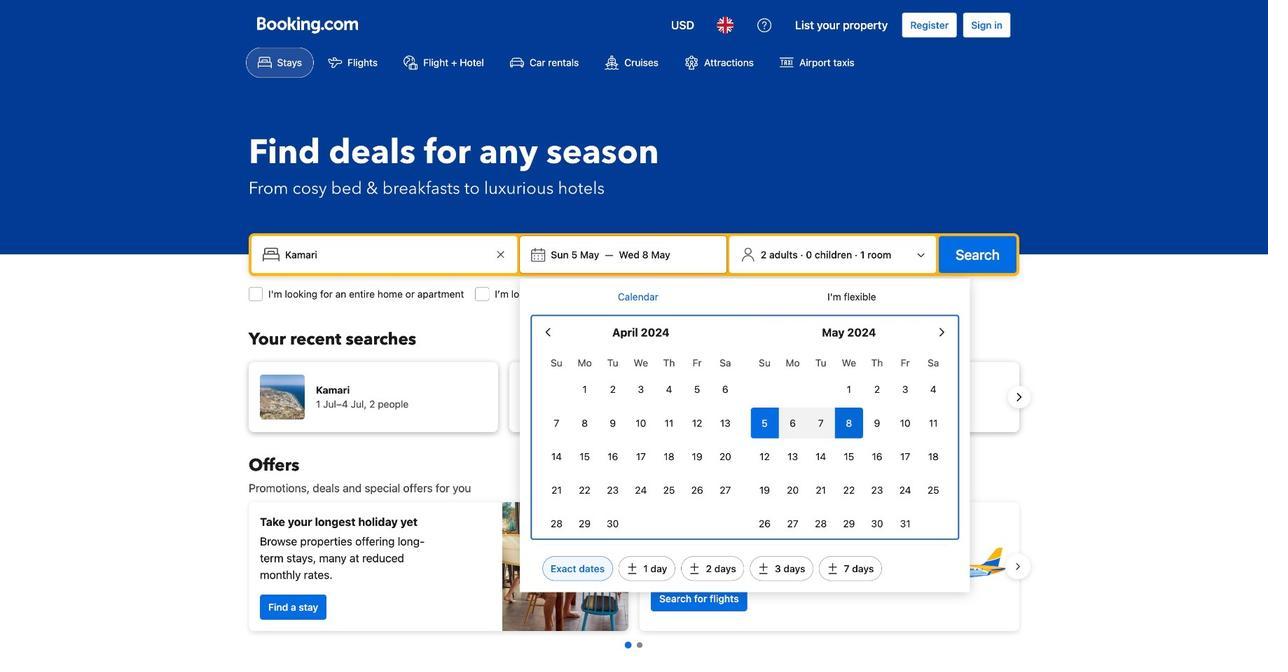 Task type: describe. For each thing, give the bounding box(es) containing it.
4 cell from the left
[[835, 405, 863, 439]]

3 April 2024 checkbox
[[627, 374, 655, 405]]

2 April 2024 checkbox
[[599, 374, 627, 405]]

29 May 2024 checkbox
[[835, 509, 863, 539]]

30 April 2024 checkbox
[[599, 509, 627, 539]]

6 April 2024 checkbox
[[711, 374, 740, 405]]

7 May 2024 checkbox
[[807, 408, 835, 439]]

26 May 2024 checkbox
[[751, 509, 779, 539]]

3 cell from the left
[[807, 405, 835, 439]]

31 May 2024 checkbox
[[891, 509, 920, 539]]

1 region from the top
[[238, 357, 1031, 438]]

18 May 2024 checkbox
[[920, 441, 948, 472]]

30 May 2024 checkbox
[[863, 509, 891, 539]]

1 cell from the left
[[751, 405, 779, 439]]

next image
[[1011, 389, 1028, 406]]

2 grid from the left
[[751, 349, 948, 539]]

6 May 2024 checkbox
[[779, 408, 807, 439]]

11 April 2024 checkbox
[[655, 408, 683, 439]]

22 May 2024 checkbox
[[835, 475, 863, 506]]

1 grid from the left
[[543, 349, 740, 539]]

1 May 2024 checkbox
[[835, 374, 863, 405]]

12 May 2024 checkbox
[[751, 441, 779, 472]]

8 April 2024 checkbox
[[571, 408, 599, 439]]

27 May 2024 checkbox
[[779, 509, 807, 539]]

5 April 2024 checkbox
[[683, 374, 711, 405]]

4 May 2024 checkbox
[[920, 374, 948, 405]]

13 May 2024 checkbox
[[779, 441, 807, 472]]

5 May 2024 checkbox
[[751, 408, 779, 439]]

17 April 2024 checkbox
[[627, 441, 655, 472]]

9 May 2024 checkbox
[[863, 408, 891, 439]]

23 April 2024 checkbox
[[599, 475, 627, 506]]

22 April 2024 checkbox
[[571, 475, 599, 506]]



Task type: vqa. For each thing, say whether or not it's contained in the screenshot.
Coronavirus (COVID-19) FAQs link at the left bottom
no



Task type: locate. For each thing, give the bounding box(es) containing it.
20 April 2024 checkbox
[[711, 441, 740, 472]]

4 April 2024 checkbox
[[655, 374, 683, 405]]

29 April 2024 checkbox
[[571, 509, 599, 539]]

8 May 2024 checkbox
[[835, 408, 863, 439]]

19 May 2024 checkbox
[[751, 475, 779, 506]]

1 horizontal spatial grid
[[751, 349, 948, 539]]

1 vertical spatial region
[[238, 497, 1031, 637]]

25 April 2024 checkbox
[[655, 475, 683, 506]]

11 May 2024 checkbox
[[920, 408, 948, 439]]

10 April 2024 checkbox
[[627, 408, 655, 439]]

24 May 2024 checkbox
[[891, 475, 920, 506]]

9 April 2024 checkbox
[[599, 408, 627, 439]]

Where are you going? field
[[280, 242, 492, 267]]

3 May 2024 checkbox
[[891, 374, 920, 405]]

cell up 12 may 2024 checkbox
[[751, 405, 779, 439]]

28 May 2024 checkbox
[[807, 509, 835, 539]]

16 May 2024 checkbox
[[863, 441, 891, 472]]

21 May 2024 checkbox
[[807, 475, 835, 506]]

28 April 2024 checkbox
[[543, 509, 571, 539]]

27 April 2024 checkbox
[[711, 475, 740, 506]]

23 May 2024 checkbox
[[863, 475, 891, 506]]

booking.com image
[[257, 17, 358, 34]]

1 April 2024 checkbox
[[571, 374, 599, 405]]

7 April 2024 checkbox
[[543, 408, 571, 439]]

region
[[238, 357, 1031, 438], [238, 497, 1031, 637]]

0 vertical spatial region
[[238, 357, 1031, 438]]

cell up 15 may 2024 checkbox
[[835, 405, 863, 439]]

16 April 2024 checkbox
[[599, 441, 627, 472]]

progress bar
[[625, 642, 643, 649]]

19 April 2024 checkbox
[[683, 441, 711, 472]]

tab list
[[531, 279, 959, 316]]

2 region from the top
[[238, 497, 1031, 637]]

grid
[[543, 349, 740, 539], [751, 349, 948, 539]]

cell
[[751, 405, 779, 439], [779, 405, 807, 439], [807, 405, 835, 439], [835, 405, 863, 439]]

18 April 2024 checkbox
[[655, 441, 683, 472]]

15 May 2024 checkbox
[[835, 441, 863, 472]]

24 April 2024 checkbox
[[627, 475, 655, 506]]

14 May 2024 checkbox
[[807, 441, 835, 472]]

12 April 2024 checkbox
[[683, 408, 711, 439]]

cell up 14 may 2024 checkbox
[[807, 405, 835, 439]]

13 April 2024 checkbox
[[711, 408, 740, 439]]

0 horizontal spatial grid
[[543, 349, 740, 539]]

15 April 2024 checkbox
[[571, 441, 599, 472]]

17 May 2024 checkbox
[[891, 441, 920, 472]]

2 May 2024 checkbox
[[863, 374, 891, 405]]

2 cell from the left
[[779, 405, 807, 439]]

fly away to your dream holiday image
[[910, 518, 1008, 616]]

20 May 2024 checkbox
[[779, 475, 807, 506]]

take your longest holiday yet image
[[502, 502, 629, 631]]

10 May 2024 checkbox
[[891, 408, 920, 439]]

26 April 2024 checkbox
[[683, 475, 711, 506]]

cell up 13 may 2024 option
[[779, 405, 807, 439]]

14 April 2024 checkbox
[[543, 441, 571, 472]]

25 May 2024 checkbox
[[920, 475, 948, 506]]

21 April 2024 checkbox
[[543, 475, 571, 506]]



